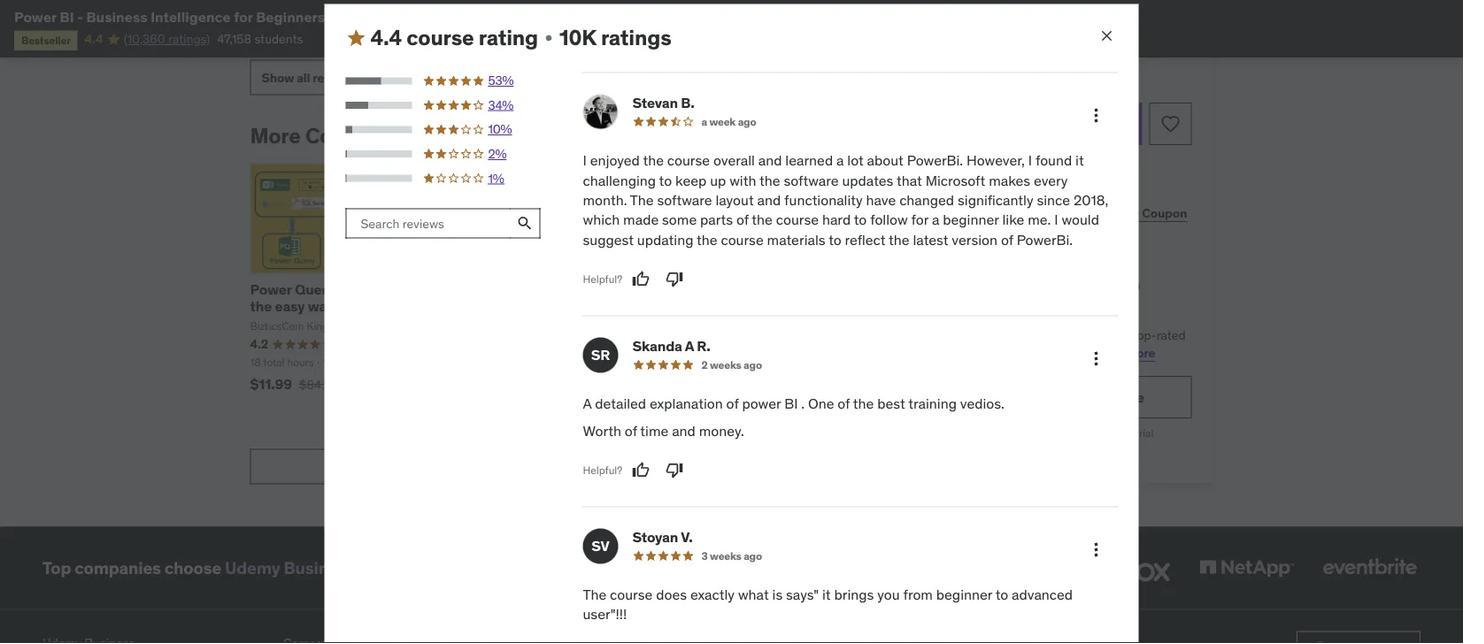 Task type: vqa. For each thing, say whether or not it's contained in the screenshot.
1x
no



Task type: describe. For each thing, give the bounding box(es) containing it.
build
[[379, 558, 419, 579]]

dax data analysis expressions using free tools for beginners link
[[673, 281, 868, 333]]

way
[[308, 298, 334, 316]]

ago for stoyan v.
[[744, 549, 762, 563]]

money.
[[699, 422, 744, 440]]

0 horizontal spatial beginners
[[256, 8, 325, 26]]

hours for 18 total hours
[[287, 356, 314, 370]]

try
[[981, 388, 1001, 407]]

1 horizontal spatial bizticscom
[[420, 123, 534, 150]]

the down follow on the top
[[889, 231, 910, 249]]

total for 18
[[263, 356, 285, 370]]

one
[[808, 395, 834, 413]]

skanda a r.
[[632, 337, 710, 355]]

more
[[1126, 345, 1155, 361]]

dialog containing 4.4 course rating
[[324, 5, 1139, 643]]

additional actions for review by skanda a r. image
[[1086, 349, 1107, 370]]

and right overall
[[758, 152, 782, 170]]

try personal plan for free link
[[933, 377, 1192, 419]]

apply coupon
[[1106, 206, 1187, 222]]

enjoyed
[[590, 152, 640, 170]]

with inside i enjoyed the course overall and learned a lot about powerbi. however, i found it challenging to keep up with the software updates that microsoft makes every month. the software layout and functionality have changed significantly since 2018, which made some parts of the course hard to follow for a beginner like me. i would suggest updating the course materials to reflect the latest version of powerbi.
[[729, 172, 756, 190]]

price!
[[1042, 72, 1073, 88]]

per
[[1059, 427, 1075, 440]]

2% button
[[346, 146, 541, 163]]

18
[[250, 356, 261, 370]]

add to wishlist image
[[1160, 114, 1181, 135]]

udemy
[[225, 558, 280, 579]]

1% button
[[346, 170, 541, 188]]

access
[[1076, 182, 1110, 196]]

day
[[959, 72, 981, 88]]

small image
[[1312, 641, 1329, 643]]

Search reviews text field
[[346, 209, 510, 239]]

best
[[877, 395, 905, 413]]

netapp image
[[1196, 550, 1298, 589]]

scenarios
[[586, 281, 651, 299]]

with inside get this course, plus 10,500+ of our top-rated courses, with personal plan.
[[983, 345, 1006, 361]]

the inside the course does exactly what is says" it brings you from beginner to advanced user"!!!
[[583, 586, 606, 604]]

found
[[1035, 152, 1072, 170]]

intelligence
[[151, 8, 231, 26]]

king inside power query and m language the easy way bizticscom king
[[306, 320, 328, 333]]

25
[[673, 356, 685, 370]]

to down hard
[[829, 231, 841, 249]]

47,158 students
[[217, 31, 303, 47]]

share
[[938, 206, 972, 222]]

for up 47,158
[[234, 8, 253, 26]]

says"
[[786, 586, 819, 604]]

bi inside the a detailed explanation of power bi . one of the best training vedios. worth of time and money.
[[784, 395, 798, 413]]

0 horizontal spatial business
[[86, 8, 148, 26]]

mark review by raushan k. as unhelpful image
[[657, 15, 675, 33]]

of left time
[[625, 422, 637, 440]]

0 vertical spatial a
[[701, 115, 707, 129]]

(10,360
[[124, 31, 165, 47]]

mark review by raushan k. as helpful image
[[623, 15, 641, 33]]

mark review by stevan b. as helpful image
[[632, 271, 650, 289]]

however,
[[967, 152, 1025, 170]]

top
[[42, 558, 71, 579]]

brings
[[834, 586, 874, 604]]

2 vertical spatial a
[[932, 211, 939, 229]]

week
[[709, 115, 736, 129]]

0 vertical spatial this
[[1019, 72, 1039, 88]]

this for course,
[[956, 328, 977, 344]]

a inside the a detailed explanation of power bi . one of the best training vedios. worth of time and money.
[[583, 395, 592, 413]]

back
[[1061, 160, 1086, 174]]

210 lectures
[[747, 356, 805, 370]]

mark review by stevan b. as unhelpful image
[[666, 271, 683, 289]]

plan.
[[1060, 345, 1088, 361]]

medium image
[[346, 28, 367, 49]]

since
[[1037, 191, 1070, 210]]

the inside power query and m language the easy way bizticscom king
[[250, 298, 272, 316]]

0 horizontal spatial powerbi.
[[907, 152, 963, 170]]

stevan
[[632, 94, 678, 112]]

to right the mark review by stoyan v. as helpful image
[[328, 8, 342, 26]]

trial
[[1135, 427, 1154, 440]]

report
[[521, 459, 561, 475]]

power for power bi business scenarios with hands on use cases
[[461, 281, 503, 299]]

lectures for 113 lectures
[[340, 356, 378, 370]]

1 horizontal spatial software
[[784, 172, 839, 190]]

makes
[[989, 172, 1030, 190]]

language
[[380, 281, 445, 299]]

hands
[[493, 298, 536, 316]]

helpful? for the mark review by stevan b. as helpful 'icon'
[[583, 273, 622, 286]]

additional actions for review by stevan b. image
[[1086, 105, 1107, 127]]

our
[[1112, 328, 1130, 344]]

to inside the course does exactly what is says" it brings you from beginner to advanced user"!!!
[[995, 586, 1008, 604]]

stevan b.
[[632, 94, 694, 112]]

microsoft
[[926, 172, 985, 190]]

exactly
[[690, 586, 735, 604]]

for inside dax data analysis expressions using free tools for beginners
[[673, 315, 691, 333]]

analysis
[[738, 281, 793, 299]]

1 vertical spatial software
[[657, 191, 712, 210]]

(10,360 ratings)
[[124, 31, 210, 47]]

some
[[662, 211, 697, 229]]

1 horizontal spatial a
[[685, 337, 694, 355]]

courses
[[933, 298, 997, 320]]

user"!!!
[[583, 606, 627, 624]]

parts
[[700, 211, 733, 229]]

25 total hours
[[673, 356, 738, 370]]

nasdaq image
[[932, 550, 1034, 589]]

all
[[297, 70, 310, 86]]

of right one
[[838, 395, 850, 413]]

lectures for 210 lectures
[[767, 356, 805, 370]]

0 horizontal spatial i
[[583, 152, 587, 170]]

$84.99
[[299, 377, 339, 393]]

of left power
[[726, 395, 739, 413]]

courses
[[305, 123, 387, 150]]

up
[[710, 172, 726, 190]]

34% button
[[346, 97, 541, 114]]

layout
[[716, 191, 754, 210]]

47,158
[[217, 31, 251, 47]]

plus
[[1023, 328, 1046, 344]]

bi for business
[[506, 281, 520, 299]]

version
[[952, 231, 998, 249]]

try personal plan for free
[[981, 388, 1144, 407]]

2%
[[488, 146, 507, 162]]

mark review by stoyan v. as helpful image
[[299, 15, 317, 33]]

alarm image
[[933, 73, 948, 87]]

1 day left at this price!
[[951, 72, 1073, 88]]

personal inside "link"
[[1004, 388, 1061, 407]]

power bi - business intelligence for beginners to advance
[[14, 8, 403, 26]]

top companies choose udemy business to build in-demand career skills.
[[42, 558, 610, 579]]

bi for -
[[60, 8, 74, 26]]

personal inside get this course, plus 10,500+ of our top-rated courses, with personal plan.
[[1009, 345, 1058, 361]]

updates
[[842, 172, 893, 190]]

submit search image
[[516, 215, 534, 233]]

power bi business scenarios with hands on use cases link
[[461, 281, 651, 316]]

the right up
[[759, 172, 780, 190]]

explanation
[[650, 395, 723, 413]]

0 vertical spatial king
[[539, 123, 585, 150]]

the down layout
[[752, 211, 773, 229]]

choose
[[164, 558, 221, 579]]

$16.58
[[1024, 427, 1057, 440]]

changed
[[899, 191, 954, 210]]

53% button
[[346, 73, 541, 90]]

eventbrite image
[[1319, 550, 1421, 589]]

show
[[262, 70, 294, 86]]

10k
[[559, 25, 596, 52]]

with inside the power bi business scenarios with hands on use cases
[[461, 298, 491, 316]]

helpful? for mark review by raushan k. as helpful image
[[574, 17, 613, 31]]

get
[[933, 328, 954, 344]]

use
[[558, 298, 583, 316]]

course inside gift this course link
[[1044, 206, 1083, 222]]

about
[[867, 152, 904, 170]]

box image
[[1115, 550, 1175, 589]]



Task type: locate. For each thing, give the bounding box(es) containing it.
1 vertical spatial a
[[836, 152, 844, 170]]

1 vertical spatial bi
[[506, 281, 520, 299]]

210
[[747, 356, 764, 370]]

top
[[1112, 276, 1140, 297]]

1 vertical spatial the
[[583, 586, 606, 604]]

0 horizontal spatial hours
[[287, 356, 314, 370]]

this for course
[[1019, 206, 1041, 222]]

it right says"
[[822, 586, 831, 604]]

1 horizontal spatial total
[[687, 356, 709, 370]]

a left r.
[[685, 337, 694, 355]]

helpful? for the mark review by stoyan v. as helpful image
[[250, 17, 290, 31]]

beginners up r.
[[694, 315, 761, 333]]

1 horizontal spatial king
[[539, 123, 585, 150]]

cases
[[586, 298, 626, 316]]

ago for stevan b.
[[738, 115, 756, 129]]

apply
[[1106, 206, 1140, 222]]

4.0
[[673, 337, 691, 353]]

4.4 right medium image
[[370, 25, 402, 52]]

business
[[86, 8, 148, 26], [523, 281, 583, 299], [284, 558, 355, 579]]

0 horizontal spatial lectures
[[340, 356, 378, 370]]

2 lectures from the left
[[566, 356, 605, 370]]

career
[[512, 558, 561, 579]]

materials
[[767, 231, 825, 249]]

dialog
[[324, 5, 1139, 643]]

learn more link
[[1091, 345, 1155, 361]]

close modal image
[[1098, 28, 1116, 45]]

2 vertical spatial bi
[[784, 395, 798, 413]]

2 vertical spatial with
[[983, 345, 1006, 361]]

xsmall image
[[542, 32, 556, 46]]

to left keep
[[659, 172, 672, 190]]

for up 4.0
[[673, 315, 691, 333]]

2 horizontal spatial with
[[983, 345, 1006, 361]]

power for power bi - business intelligence for beginners to advance
[[14, 8, 57, 26]]

this inside get this course, plus 10,500+ of our top-rated courses, with personal plan.
[[956, 328, 977, 344]]

rated
[[1157, 328, 1186, 344]]

1 vertical spatial personal
[[1004, 388, 1061, 407]]

1 vertical spatial business
[[523, 281, 583, 299]]

1 horizontal spatial beginners
[[694, 315, 761, 333]]

for inside i enjoyed the course overall and learned a lot about powerbi. however, i found it challenging to keep up with the software updates that microsoft makes every month. the software layout and functionality have changed significantly since 2018, which made some parts of the course hard to follow for a beginner like me. i would suggest updating the course materials to reflect the latest version of powerbi.
[[911, 211, 929, 229]]

0 horizontal spatial the
[[583, 586, 606, 604]]

power inside the power bi business scenarios with hands on use cases
[[461, 281, 503, 299]]

bizticscom king link
[[420, 123, 585, 150]]

the down parts
[[697, 231, 717, 249]]

money-
[[1025, 160, 1061, 174]]

powerbi. down me.
[[1017, 231, 1073, 249]]

updating
[[637, 231, 693, 249]]

hours right 2
[[711, 356, 738, 370]]

0 vertical spatial ago
[[738, 115, 756, 129]]

2 horizontal spatial bi
[[784, 395, 798, 413]]

udemy business link
[[225, 558, 355, 579]]

additional actions for review by stoyan v. image
[[1086, 540, 1107, 561]]

0 horizontal spatial bi
[[60, 8, 74, 26]]

1 horizontal spatial business
[[284, 558, 355, 579]]

king down the way
[[306, 320, 328, 333]]

this right "gift"
[[1019, 206, 1041, 222]]

113
[[323, 356, 337, 370]]

plan
[[1064, 388, 1093, 407]]

0 horizontal spatial a
[[701, 115, 707, 129]]

0 horizontal spatial it
[[822, 586, 831, 604]]

1 horizontal spatial powerbi.
[[1017, 231, 1073, 249]]

beginner inside the course does exactly what is says" it brings you from beginner to advanced user"!!!
[[936, 586, 992, 604]]

weeks for stoyan v.
[[710, 549, 741, 563]]

skanda
[[632, 337, 682, 355]]

more courses by bizticscom king
[[250, 123, 585, 150]]

bi inside the power bi business scenarios with hands on use cases
[[506, 281, 520, 299]]

4.2
[[250, 337, 268, 353]]

0 vertical spatial beginner
[[943, 211, 999, 229]]

bizticscom inside power query and m language the easy way bizticscom king
[[250, 320, 304, 333]]

2 horizontal spatial i
[[1054, 211, 1058, 229]]

hours for 25 total hours
[[711, 356, 738, 370]]

weeks
[[710, 358, 741, 372], [710, 549, 741, 563]]

course inside the course does exactly what is says" it brings you from beginner to advanced user"!!!
[[610, 586, 653, 604]]

to inside subscribe to udemy's top courses
[[1019, 276, 1036, 297]]

bi left the on
[[506, 281, 520, 299]]

get this course, plus 10,500+ of our top-rated courses, with personal plan.
[[933, 328, 1186, 361]]

ago up power
[[744, 358, 762, 372]]

power up bestseller
[[14, 8, 57, 26]]

ago for skanda a r.
[[744, 358, 762, 372]]

every
[[1034, 172, 1068, 190]]

total
[[263, 356, 285, 370], [687, 356, 709, 370]]

1 vertical spatial king
[[306, 320, 328, 333]]

1 hours from the left
[[287, 356, 314, 370]]

1 horizontal spatial hours
[[711, 356, 738, 370]]

helpful? for mark review by skanda a r. as helpful icon
[[583, 464, 622, 477]]

1 vertical spatial with
[[461, 298, 491, 316]]

total down r.
[[687, 356, 709, 370]]

2018,
[[1074, 191, 1109, 210]]

0 vertical spatial it
[[1076, 152, 1084, 170]]

helpful? up the students
[[250, 17, 290, 31]]

ago right week
[[738, 115, 756, 129]]

learn
[[1091, 345, 1123, 361]]

at left $16.58
[[1012, 427, 1022, 440]]

2 vertical spatial business
[[284, 558, 355, 579]]

to up reflect
[[854, 211, 867, 229]]

1 horizontal spatial 4.4
[[370, 25, 402, 52]]

2 horizontal spatial a
[[932, 211, 939, 229]]

detailed
[[595, 395, 646, 413]]

to left "advanced"
[[995, 586, 1008, 604]]

0 horizontal spatial software
[[657, 191, 712, 210]]

ratings)
[[168, 31, 210, 47]]

0 horizontal spatial bizticscom
[[250, 320, 304, 333]]

with left hands
[[461, 298, 491, 316]]

0 horizontal spatial with
[[461, 298, 491, 316]]

and inside power query and m language the easy way bizticscom king
[[337, 281, 362, 299]]

power left query
[[250, 281, 292, 299]]

bestseller
[[21, 33, 71, 47]]

1 vertical spatial powerbi.
[[1017, 231, 1073, 249]]

guarantee
[[1088, 160, 1138, 174]]

bi left - on the top of the page
[[60, 8, 74, 26]]

king right 10%
[[539, 123, 585, 150]]

0 vertical spatial business
[[86, 8, 148, 26]]

0 vertical spatial at
[[1005, 72, 1016, 88]]

volkswagen image
[[1055, 550, 1094, 589]]

4.4 for 4.4 course rating
[[370, 25, 402, 52]]

mark review by skanda a r. as unhelpful image
[[666, 462, 683, 480]]

abuse
[[563, 459, 598, 475]]

0 vertical spatial software
[[784, 172, 839, 190]]

a week ago
[[701, 115, 756, 129]]

weeks right 3
[[710, 549, 741, 563]]

i left enjoyed
[[583, 152, 587, 170]]

a up worth at the bottom left
[[583, 395, 592, 413]]

0 vertical spatial powerbi.
[[907, 152, 963, 170]]

2 vertical spatial this
[[956, 328, 977, 344]]

beginner inside i enjoyed the course overall and learned a lot about powerbi. however, i found it challenging to keep up with the software updates that microsoft makes every month. the software layout and functionality have changed significantly since 2018, which made some parts of the course hard to follow for a beginner like me. i would suggest updating the course materials to reflect the latest version of powerbi.
[[943, 211, 999, 229]]

king
[[539, 123, 585, 150], [306, 320, 328, 333]]

ago up the what
[[744, 549, 762, 563]]

1 vertical spatial weeks
[[710, 549, 741, 563]]

powerbi. up microsoft
[[907, 152, 963, 170]]

1 vertical spatial beginner
[[936, 586, 992, 604]]

34%
[[488, 97, 514, 113]]

suggest
[[583, 231, 634, 249]]

lectures right 207
[[566, 356, 605, 370]]

total for 25
[[687, 356, 709, 370]]

10,500+
[[1049, 328, 1095, 344]]

from
[[903, 586, 933, 604]]

power bi business scenarios with hands on use cases
[[461, 281, 651, 316]]

month
[[1077, 427, 1108, 440]]

bi left .
[[784, 395, 798, 413]]

sr
[[591, 346, 610, 365]]

it inside i enjoyed the course overall and learned a lot about powerbi. however, i found it challenging to keep up with the software updates that microsoft makes every month. the software layout and functionality have changed significantly since 2018, which made some parts of the course hard to follow for a beginner like me. i would suggest updating the course materials to reflect the latest version of powerbi.
[[1076, 152, 1084, 170]]

free
[[1118, 388, 1144, 407]]

1 lectures from the left
[[340, 356, 378, 370]]

show all reviews
[[262, 70, 357, 86]]

1 horizontal spatial i
[[1028, 152, 1032, 170]]

lot
[[847, 152, 864, 170]]

power for power query and m language the easy way bizticscom king
[[250, 281, 292, 299]]

0 horizontal spatial total
[[263, 356, 285, 370]]

report abuse
[[521, 459, 598, 475]]

software
[[784, 172, 839, 190], [657, 191, 712, 210]]

helpful? left mark review by skanda a r. as helpful icon
[[583, 464, 622, 477]]

courses,
[[933, 345, 980, 361]]

the course does exactly what is says" it brings you from beginner to advanced user"!!!
[[583, 586, 1073, 624]]

vedios.
[[960, 395, 1005, 413]]

1 vertical spatial this
[[1019, 206, 1041, 222]]

all
[[614, 356, 626, 370]]

0 horizontal spatial power
[[14, 8, 57, 26]]

of left our
[[1098, 328, 1109, 344]]

a up latest
[[932, 211, 939, 229]]

dax
[[673, 281, 701, 299]]

i right day
[[1028, 152, 1032, 170]]

for left free
[[1096, 388, 1115, 407]]

and right layout
[[757, 191, 781, 210]]

1 horizontal spatial it
[[1076, 152, 1084, 170]]

1 vertical spatial a
[[583, 395, 592, 413]]

the inside i enjoyed the course overall and learned a lot about powerbi. however, i found it challenging to keep up with the software updates that microsoft makes every month. the software layout and functionality have changed significantly since 2018, which made some parts of the course hard to follow for a beginner like me. i would suggest updating the course materials to reflect the latest version of powerbi.
[[630, 191, 654, 210]]

power left the on
[[461, 281, 503, 299]]

you
[[877, 586, 900, 604]]

beginner up version
[[943, 211, 999, 229]]

day
[[1005, 160, 1023, 174]]

and left m
[[337, 281, 362, 299]]

it inside the course does exactly what is says" it brings you from beginner to advanced user"!!!
[[822, 586, 831, 604]]

software down learned
[[784, 172, 839, 190]]

v.
[[681, 528, 693, 546]]

1 vertical spatial it
[[822, 586, 831, 604]]

0 vertical spatial weeks
[[710, 358, 741, 372]]

0 horizontal spatial a
[[583, 395, 592, 413]]

1 horizontal spatial a
[[836, 152, 844, 170]]

1 vertical spatial at
[[1012, 427, 1022, 440]]

of down layout
[[736, 211, 749, 229]]

and down explanation
[[672, 422, 696, 440]]

1 horizontal spatial lectures
[[566, 356, 605, 370]]

for down changed
[[911, 211, 929, 229]]

0 vertical spatial bizticscom
[[420, 123, 534, 150]]

1 total from the left
[[263, 356, 285, 370]]

2 horizontal spatial business
[[523, 281, 583, 299]]

2
[[701, 358, 708, 372]]

1
[[951, 72, 957, 88]]

the left best
[[853, 395, 874, 413]]

tools
[[826, 298, 861, 316]]

at right left
[[1005, 72, 1016, 88]]

a left week
[[701, 115, 707, 129]]

hours up $11.99 $84.99
[[287, 356, 314, 370]]

tab list
[[912, 0, 1213, 26]]

power query and m language the easy way link
[[250, 281, 445, 316]]

of down the like
[[1001, 231, 1013, 249]]

3 lectures from the left
[[767, 356, 805, 370]]

helpful? up cases
[[583, 273, 622, 286]]

1 vertical spatial bizticscom
[[250, 320, 304, 333]]

the up the made
[[630, 191, 654, 210]]

m
[[365, 281, 377, 299]]

lectures for 207 lectures
[[566, 356, 605, 370]]

business inside the power bi business scenarios with hands on use cases
[[523, 281, 583, 299]]

demand
[[443, 558, 508, 579]]

10k ratings
[[559, 25, 671, 52]]

software up 'some'
[[657, 191, 712, 210]]

beginners up the students
[[256, 8, 325, 26]]

or
[[1058, 247, 1067, 260]]

0 vertical spatial a
[[685, 337, 694, 355]]

2 total from the left
[[687, 356, 709, 370]]

2 horizontal spatial power
[[461, 281, 503, 299]]

lectures right 210
[[767, 356, 805, 370]]

4.4 for 4.4
[[85, 31, 103, 47]]

at
[[1005, 72, 1016, 88], [1012, 427, 1022, 440]]

10%
[[488, 122, 512, 138]]

to left build
[[359, 558, 375, 579]]

of inside get this course, plus 10,500+ of our top-rated courses, with personal plan.
[[1098, 328, 1109, 344]]

2 weeks ago
[[701, 358, 762, 372]]

0 vertical spatial bi
[[60, 8, 74, 26]]

4.4 inside dialog
[[370, 25, 402, 52]]

personal down the plus
[[1009, 345, 1058, 361]]

to left udemy's
[[1019, 276, 1036, 297]]

this up "courses,"
[[956, 328, 977, 344]]

subscribe to udemy's top courses
[[933, 276, 1140, 320]]

0 vertical spatial beginners
[[256, 8, 325, 26]]

mark review by stoyan v. as unhelpful image
[[333, 15, 351, 33]]

a left lot
[[836, 152, 844, 170]]

this left price!
[[1019, 72, 1039, 88]]

power inside power query and m language the easy way bizticscom king
[[250, 281, 292, 299]]

for inside "link"
[[1096, 388, 1115, 407]]

1 horizontal spatial power
[[250, 281, 292, 299]]

which
[[583, 211, 620, 229]]

2 vertical spatial ago
[[744, 549, 762, 563]]

report abuse button
[[250, 450, 870, 485]]

with down course,
[[983, 345, 1006, 361]]

more
[[250, 123, 301, 150]]

beginner right from
[[936, 586, 992, 604]]

i right me.
[[1054, 211, 1058, 229]]

1 horizontal spatial the
[[630, 191, 654, 210]]

share button
[[933, 197, 976, 232]]

the left easy
[[250, 298, 272, 316]]

weeks for skanda a r.
[[710, 358, 741, 372]]

1 vertical spatial ago
[[744, 358, 762, 372]]

the up user"!!!
[[583, 586, 606, 604]]

2 horizontal spatial lectures
[[767, 356, 805, 370]]

learned
[[785, 152, 833, 170]]

and inside the a detailed explanation of power bi . one of the best training vedios. worth of time and money.
[[672, 422, 696, 440]]

weeks right 2
[[710, 358, 741, 372]]

lectures right 113
[[340, 356, 378, 370]]

helpful?
[[250, 17, 290, 31], [574, 17, 613, 31], [583, 273, 622, 286], [583, 464, 622, 477]]

apply coupon button
[[1102, 197, 1192, 232]]

the right enjoyed
[[643, 152, 664, 170]]

2 hours from the left
[[711, 356, 738, 370]]

total right 18
[[263, 356, 285, 370]]

0 horizontal spatial 4.4
[[85, 31, 103, 47]]

using
[[756, 298, 792, 316]]

4.4 right bestseller
[[85, 31, 103, 47]]

mark review by skanda a r. as helpful image
[[632, 462, 650, 480]]

rating
[[479, 25, 538, 52]]

beginners inside dax data analysis expressions using free tools for beginners
[[694, 315, 761, 333]]

1 horizontal spatial with
[[729, 172, 756, 190]]

4.4 course rating
[[370, 25, 538, 52]]

1 vertical spatial beginners
[[694, 315, 761, 333]]

helpful? left mark review by raushan k. as helpful image
[[574, 17, 613, 31]]

the inside the a detailed explanation of power bi . one of the best training vedios. worth of time and money.
[[853, 395, 874, 413]]

0 vertical spatial the
[[630, 191, 654, 210]]

with up layout
[[729, 172, 756, 190]]

it right found
[[1076, 152, 1084, 170]]

0 vertical spatial with
[[729, 172, 756, 190]]

personal up $16.58
[[1004, 388, 1061, 407]]

0 horizontal spatial king
[[306, 320, 328, 333]]

0 vertical spatial personal
[[1009, 345, 1058, 361]]

learn more
[[1091, 345, 1155, 361]]

1 horizontal spatial bi
[[506, 281, 520, 299]]



